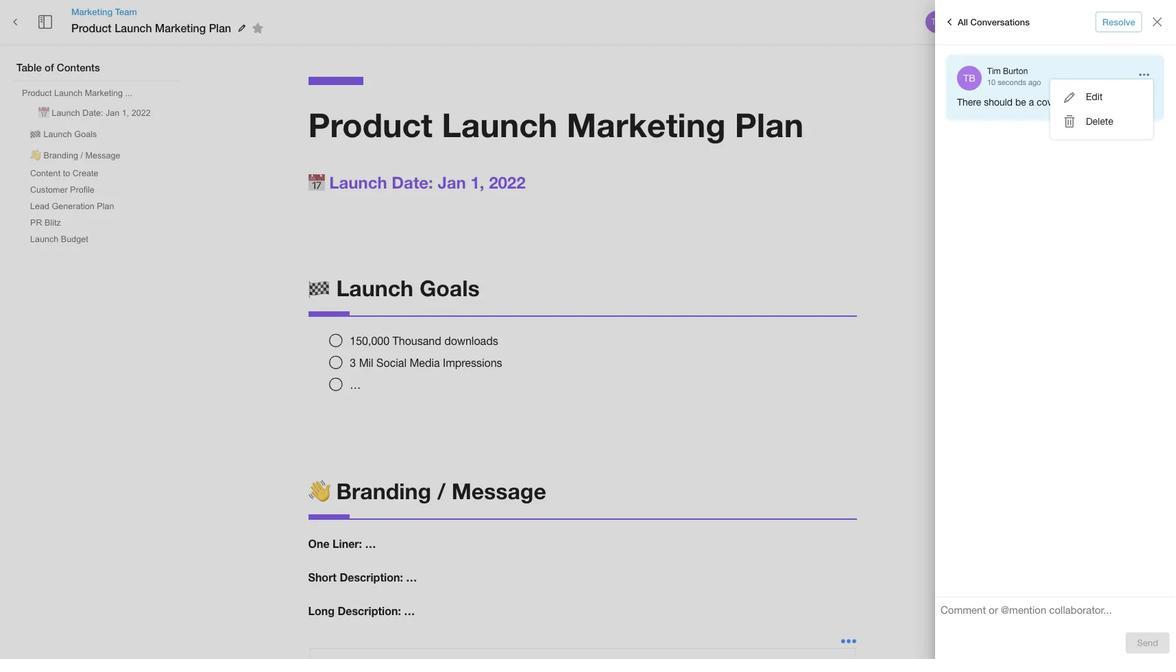 Task type: vqa. For each thing, say whether or not it's contained in the screenshot.
Plan inside the Content To Create Customer Profile Lead Generation Plan Pr Blitz Launch Budget
yes



Task type: locate. For each thing, give the bounding box(es) containing it.
for
[[1093, 97, 1104, 108]]

0 vertical spatial 👋
[[30, 151, 41, 161]]

long description: …
[[308, 604, 415, 617]]

marketing team
[[71, 6, 137, 17]]

1 horizontal spatial tb
[[964, 73, 976, 84]]

tooltip
[[1051, 80, 1154, 139]]

0 vertical spatial 1,
[[122, 108, 129, 118]]

content to create button
[[25, 166, 104, 181]]

description: up long description: … on the bottom of page
[[340, 571, 403, 584]]

👋
[[30, 151, 41, 161], [308, 478, 330, 504]]

product launch marketing plan
[[71, 21, 231, 34], [308, 105, 804, 144]]

0 horizontal spatial jan
[[106, 108, 120, 118]]

message
[[85, 151, 120, 161], [452, 478, 547, 504]]

0 horizontal spatial 🏁
[[30, 130, 41, 139]]

0 vertical spatial jan
[[106, 108, 120, 118]]

1 horizontal spatial message
[[452, 478, 547, 504]]

product inside button
[[22, 88, 52, 98]]

more
[[1117, 16, 1138, 27]]

1 horizontal spatial product
[[71, 21, 112, 34]]

goals up downloads
[[420, 275, 480, 301]]

0 vertical spatial 👋 branding / message
[[30, 151, 120, 161]]

1 vertical spatial jan
[[438, 173, 466, 192]]

to
[[63, 169, 70, 178]]

0 horizontal spatial 🏁 launch goals
[[30, 130, 97, 139]]

📅
[[38, 108, 49, 118], [308, 173, 325, 192]]

🏁 launch goals
[[30, 130, 97, 139], [308, 275, 480, 301]]

launch
[[115, 21, 152, 34], [54, 88, 83, 98], [442, 105, 558, 144], [52, 108, 80, 118], [44, 130, 72, 139], [329, 173, 387, 192], [30, 235, 59, 244], [336, 275, 414, 301]]

1 vertical spatial 2022
[[489, 173, 526, 192]]

0 horizontal spatial goals
[[74, 130, 97, 139]]

description: down 'short description: …'
[[338, 604, 401, 617]]

0 vertical spatial 🏁
[[30, 130, 41, 139]]

0 horizontal spatial message
[[85, 151, 120, 161]]

… for one liner: …
[[365, 537, 376, 550]]

0 horizontal spatial plan
[[97, 202, 114, 211]]

short description: …
[[308, 571, 417, 584]]

0 horizontal spatial date:
[[83, 108, 103, 118]]

branding inside button
[[44, 151, 78, 161]]

launch inside product launch marketing ... button
[[54, 88, 83, 98]]

plan
[[209, 21, 231, 34], [735, 105, 804, 144], [97, 202, 114, 211]]

goals
[[74, 130, 97, 139], [420, 275, 480, 301]]

blitz
[[45, 218, 61, 228]]

0 vertical spatial 📅 launch date: jan 1, 2022
[[38, 108, 151, 118]]

… right liner:
[[365, 537, 376, 550]]

1 vertical spatial description:
[[338, 604, 401, 617]]

🏁 launch goals up 👋 branding / message button
[[30, 130, 97, 139]]

customer
[[30, 185, 68, 195]]

marketing inside button
[[85, 88, 123, 98]]

page
[[1125, 97, 1146, 108]]

1 horizontal spatial 👋 branding / message
[[308, 478, 547, 504]]

… down 'short description: …'
[[404, 604, 415, 617]]

… up long description: … on the bottom of page
[[406, 571, 417, 584]]

branding
[[44, 151, 78, 161], [336, 478, 432, 504]]

resolve button
[[1096, 11, 1143, 32]]

👋 branding / message
[[30, 151, 120, 161], [308, 478, 547, 504]]

content to create customer profile lead generation plan pr blitz launch budget
[[30, 169, 114, 244]]

more button
[[1105, 11, 1149, 32]]

1, inside button
[[122, 108, 129, 118]]

1 vertical spatial /
[[438, 478, 446, 504]]

0 horizontal spatial product
[[22, 88, 52, 98]]

2 vertical spatial product
[[308, 105, 433, 144]]

marketing
[[71, 6, 113, 17], [155, 21, 206, 34], [85, 88, 123, 98], [567, 105, 726, 144]]

burton
[[1004, 67, 1029, 76]]

create
[[72, 169, 98, 178]]

1 horizontal spatial goals
[[420, 275, 480, 301]]

0 vertical spatial plan
[[209, 21, 231, 34]]

social
[[377, 357, 407, 369]]

product launch marketing ... button
[[16, 86, 138, 101]]

team
[[115, 6, 137, 17]]

1 horizontal spatial 🏁
[[308, 275, 330, 301]]

marketing team link
[[71, 5, 268, 18]]

table of contents
[[16, 61, 100, 73]]

date:
[[83, 108, 103, 118], [392, 173, 433, 192]]

resolve
[[1103, 16, 1136, 27]]

🏁 inside button
[[30, 130, 41, 139]]

tb left 10
[[964, 73, 976, 84]]

0 vertical spatial goals
[[74, 130, 97, 139]]

plan inside content to create customer profile lead generation plan pr blitz launch budget
[[97, 202, 114, 211]]

🏁 launch goals button
[[25, 123, 102, 143]]

0 horizontal spatial 📅
[[38, 108, 49, 118]]

1 vertical spatial product launch marketing plan
[[308, 105, 804, 144]]

1 horizontal spatial 1,
[[471, 173, 485, 192]]

jan inside button
[[106, 108, 120, 118]]

tb
[[932, 17, 942, 27], [964, 73, 976, 84]]

… for long description: …
[[404, 604, 415, 617]]

branding up liner:
[[336, 478, 432, 504]]

0 vertical spatial product launch marketing plan
[[71, 21, 231, 34]]

…
[[350, 379, 361, 391], [365, 537, 376, 550], [406, 571, 417, 584], [404, 604, 415, 617]]

1 vertical spatial date:
[[392, 173, 433, 192]]

👋 up one on the bottom
[[308, 478, 330, 504]]

0 vertical spatial tb
[[932, 17, 942, 27]]

0 vertical spatial description:
[[340, 571, 403, 584]]

1 horizontal spatial branding
[[336, 478, 432, 504]]

0 horizontal spatial /
[[81, 151, 83, 161]]

tim burton 10 seconds ago
[[988, 67, 1042, 86]]

0 horizontal spatial branding
[[44, 151, 78, 161]]

1 vertical spatial 👋 branding / message
[[308, 478, 547, 504]]

thousand
[[393, 335, 442, 347]]

goals inside button
[[74, 130, 97, 139]]

goals up 👋 branding / message button
[[74, 130, 97, 139]]

0 vertical spatial branding
[[44, 151, 78, 161]]

all conversations
[[958, 16, 1030, 27]]

lead
[[30, 202, 49, 211]]

edit button
[[1051, 85, 1154, 109]]

1 vertical spatial 👋
[[308, 478, 330, 504]]

1 vertical spatial 🏁
[[308, 275, 330, 301]]

📅 inside the 📅 launch date: jan 1, 2022 button
[[38, 108, 49, 118]]

0 horizontal spatial 📅 launch date: jan 1, 2022
[[38, 108, 151, 118]]

this
[[1107, 97, 1122, 108]]

edit
[[1087, 91, 1103, 102]]

1 horizontal spatial 🏁 launch goals
[[308, 275, 480, 301]]

0 vertical spatial /
[[81, 151, 83, 161]]

0 horizontal spatial tb
[[932, 17, 942, 27]]

0 vertical spatial 2022
[[132, 108, 151, 118]]

one liner: …
[[308, 537, 376, 550]]

tb left all
[[932, 17, 942, 27]]

1 horizontal spatial 👋
[[308, 478, 330, 504]]

🏁 launch goals up the thousand at the bottom of the page
[[308, 275, 480, 301]]

150,000
[[350, 335, 390, 347]]

jan
[[106, 108, 120, 118], [438, 173, 466, 192]]

0 horizontal spatial 2022
[[132, 108, 151, 118]]

📅 launch date: jan 1, 2022 button
[[33, 102, 156, 122]]

1 vertical spatial 📅 launch date: jan 1, 2022
[[308, 173, 526, 192]]

1 vertical spatial message
[[452, 478, 547, 504]]

conversations
[[971, 16, 1030, 27]]

3 mil social media impressions
[[350, 357, 503, 369]]

0 horizontal spatial 👋 branding / message
[[30, 151, 120, 161]]

product
[[71, 21, 112, 34], [22, 88, 52, 98], [308, 105, 433, 144]]

description:
[[340, 571, 403, 584], [338, 604, 401, 617]]

👋 up content
[[30, 151, 41, 161]]

0 horizontal spatial 👋
[[30, 151, 41, 161]]

2 vertical spatial plan
[[97, 202, 114, 211]]

2022 inside button
[[132, 108, 151, 118]]

budget
[[61, 235, 88, 244]]

🏁
[[30, 130, 41, 139], [308, 275, 330, 301]]

0 horizontal spatial 1,
[[122, 108, 129, 118]]

delete
[[1087, 116, 1114, 127]]

/
[[81, 151, 83, 161], [438, 478, 446, 504]]

📅 launch date: jan 1, 2022
[[38, 108, 151, 118], [308, 173, 526, 192]]

0 vertical spatial 📅
[[38, 108, 49, 118]]

2 horizontal spatial plan
[[735, 105, 804, 144]]

2022
[[132, 108, 151, 118], [489, 173, 526, 192]]

1,
[[122, 108, 129, 118], [471, 173, 485, 192]]

1 vertical spatial tb
[[964, 73, 976, 84]]

1 horizontal spatial 📅
[[308, 173, 325, 192]]

0 vertical spatial message
[[85, 151, 120, 161]]

of
[[45, 61, 54, 73]]

0 vertical spatial date:
[[83, 108, 103, 118]]

2 horizontal spatial product
[[308, 105, 433, 144]]

tooltip containing edit
[[1051, 80, 1154, 139]]

0 vertical spatial 🏁 launch goals
[[30, 130, 97, 139]]

lead generation plan button
[[25, 199, 120, 214]]

be
[[1016, 97, 1027, 108]]

contents
[[57, 61, 100, 73]]

1 vertical spatial product
[[22, 88, 52, 98]]

branding up content to create button
[[44, 151, 78, 161]]

1 vertical spatial 1,
[[471, 173, 485, 192]]

description: for long
[[338, 604, 401, 617]]

1 vertical spatial 🏁 launch goals
[[308, 275, 480, 301]]



Task type: describe. For each thing, give the bounding box(es) containing it.
media
[[410, 357, 440, 369]]

👋 branding / message button
[[25, 145, 126, 165]]

a
[[1030, 97, 1035, 108]]

launch inside content to create customer profile lead generation plan pr blitz launch budget
[[30, 235, 59, 244]]

🏁 launch goals inside button
[[30, 130, 97, 139]]

1 horizontal spatial plan
[[209, 21, 231, 34]]

date: inside button
[[83, 108, 103, 118]]

1 horizontal spatial date:
[[392, 173, 433, 192]]

one
[[308, 537, 330, 550]]

1 horizontal spatial /
[[438, 478, 446, 504]]

table
[[16, 61, 42, 73]]

1 horizontal spatial 📅 launch date: jan 1, 2022
[[308, 173, 526, 192]]

delete button
[[1051, 109, 1154, 134]]

1 horizontal spatial 2022
[[489, 173, 526, 192]]

long
[[308, 604, 335, 617]]

there
[[958, 97, 982, 108]]

product launch marketing ...
[[22, 88, 132, 98]]

short
[[308, 571, 337, 584]]

description: for short
[[340, 571, 403, 584]]

image
[[1064, 97, 1090, 108]]

launch inside the 📅 launch date: jan 1, 2022 button
[[52, 108, 80, 118]]

seconds
[[998, 78, 1027, 86]]

0 vertical spatial product
[[71, 21, 112, 34]]

all
[[958, 16, 969, 27]]

ago
[[1029, 78, 1042, 86]]

downloads
[[445, 335, 498, 347]]

tb inside button
[[932, 17, 942, 27]]

tim
[[988, 67, 1001, 76]]

there should be a cover image for this page
[[958, 97, 1146, 108]]

/ inside 👋 branding / message button
[[81, 151, 83, 161]]

3
[[350, 357, 356, 369]]

mil
[[359, 357, 374, 369]]

tb button
[[924, 9, 950, 35]]

impressions
[[443, 357, 503, 369]]

all conversations button
[[938, 11, 1034, 33]]

1 vertical spatial plan
[[735, 105, 804, 144]]

should
[[985, 97, 1013, 108]]

message inside button
[[85, 151, 120, 161]]

👋 inside button
[[30, 151, 41, 161]]

0 horizontal spatial product launch marketing plan
[[71, 21, 231, 34]]

profile
[[70, 185, 95, 195]]

1 horizontal spatial jan
[[438, 173, 466, 192]]

launch budget button
[[25, 232, 94, 247]]

cover
[[1037, 97, 1061, 108]]

150,000 thousand downloads
[[350, 335, 498, 347]]

liner:
[[333, 537, 362, 550]]

pr blitz button
[[25, 215, 66, 231]]

launch inside 🏁 launch goals button
[[44, 130, 72, 139]]

generation
[[52, 202, 95, 211]]

...
[[125, 88, 132, 98]]

pr
[[30, 218, 42, 228]]

1 horizontal spatial product launch marketing plan
[[308, 105, 804, 144]]

… down 3
[[350, 379, 361, 391]]

… for short description: …
[[406, 571, 417, 584]]

content
[[30, 169, 60, 178]]

1 vertical spatial 📅
[[308, 173, 325, 192]]

1 vertical spatial branding
[[336, 478, 432, 504]]

Comment or @mention collaborator... text field
[[941, 604, 1170, 622]]

1 vertical spatial goals
[[420, 275, 480, 301]]

customer profile button
[[25, 182, 100, 198]]

10
[[988, 78, 996, 86]]

📅 launch date: jan 1, 2022 inside button
[[38, 108, 151, 118]]

👋 branding / message inside button
[[30, 151, 120, 161]]



